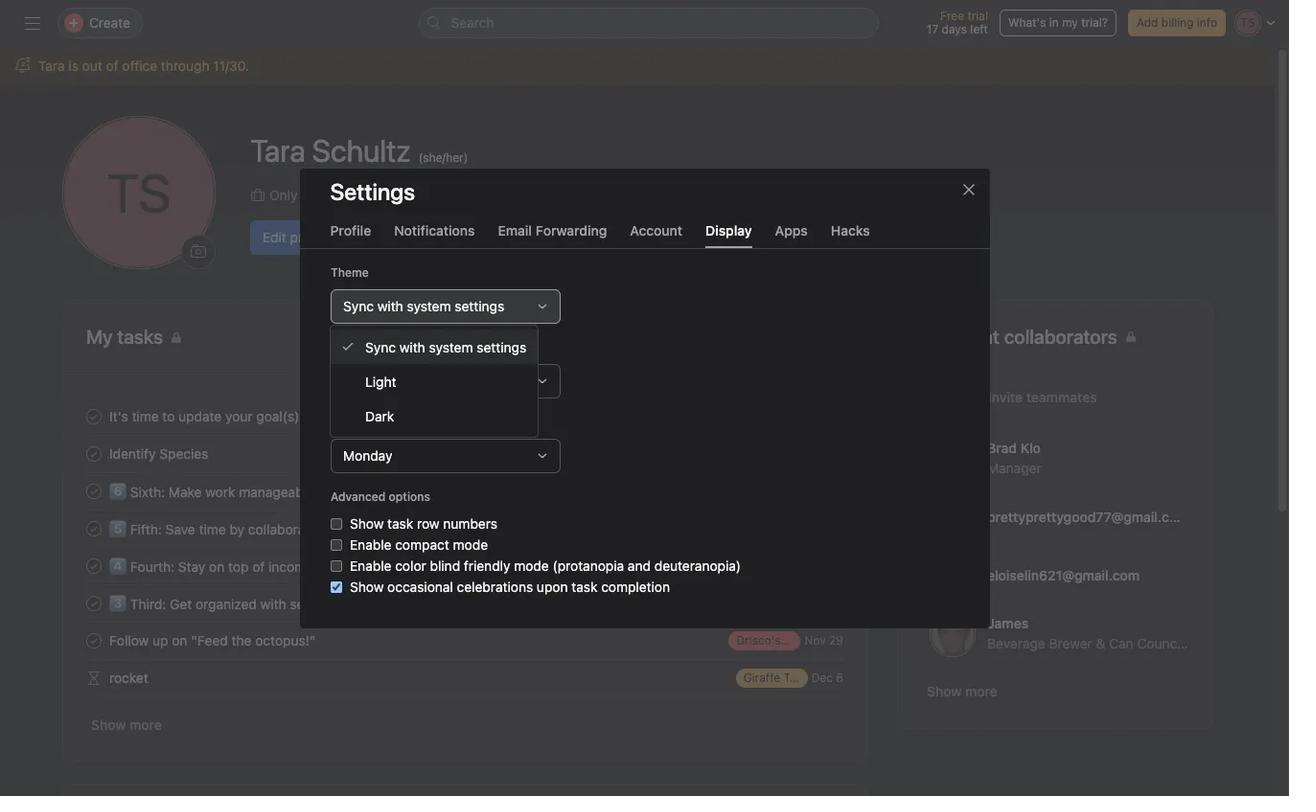 Task type: describe. For each thing, give the bounding box(es) containing it.
my tasks
[[86, 326, 163, 348]]

sync with system settings inside sync with system settings link
[[365, 339, 527, 355]]

testing
[[784, 671, 823, 685]]

upon
[[536, 579, 568, 595]]

sync with system settings link
[[331, 330, 538, 364]]

1 vertical spatial with
[[400, 339, 426, 355]]

color
[[395, 558, 426, 574]]

Show task row numbers checkbox
[[330, 518, 342, 530]]

17
[[927, 22, 939, 36]]

forwarding
[[536, 222, 607, 238]]

and
[[628, 558, 651, 574]]

0 horizontal spatial work
[[205, 484, 235, 501]]

apps
[[775, 222, 808, 238]]

deuteranopia)
[[654, 558, 741, 574]]

light
[[365, 374, 397, 390]]

1 horizontal spatial show more
[[927, 684, 998, 700]]

only developer
[[269, 187, 364, 203]]

(she/her)
[[419, 150, 468, 164]]

out
[[82, 58, 102, 74]]

1 horizontal spatial on
[[209, 559, 225, 575]]

first day of the week
[[330, 415, 446, 429]]

1 vertical spatial the
[[232, 633, 252, 649]]

prettyprettygood77@gmail.com link
[[899, 488, 1212, 547]]

completion
[[601, 579, 670, 595]]

beverage
[[988, 635, 1046, 652]]

your
[[225, 409, 253, 425]]

display
[[706, 222, 752, 238]]

Show occasional celebrations upon task completion checkbox
[[330, 582, 342, 593]]

billing
[[1162, 15, 1194, 30]]

system inside 'dropdown button'
[[407, 298, 451, 314]]

rocket
[[109, 670, 148, 687]]

apps button
[[775, 222, 808, 248]]

what's in my trial? button
[[1000, 10, 1117, 36]]

1 vertical spatial mode
[[514, 558, 549, 574]]

6
[[837, 671, 844, 686]]

drisco's drinks link
[[729, 631, 819, 651]]

info
[[1198, 15, 1218, 30]]

(protanopia
[[552, 558, 624, 574]]

drisco's
[[737, 633, 781, 648]]

brewer
[[1050, 635, 1093, 652]]

ts
[[107, 161, 171, 224]]

show occasional celebrations upon task completion
[[350, 579, 670, 595]]

dark link
[[331, 399, 538, 433]]

add billing info button
[[1129, 10, 1226, 36]]

4️⃣
[[109, 559, 127, 575]]

0 vertical spatial time
[[132, 409, 159, 425]]

display button
[[706, 222, 752, 248]]

frequent collaborators
[[922, 326, 1118, 348]]

show down 'dependencies' image
[[91, 717, 126, 734]]

search
[[451, 14, 494, 31]]

tara schultz (she/her)
[[250, 132, 468, 168]]

save
[[166, 522, 195, 538]]

office
[[122, 58, 157, 74]]

enable compact mode
[[350, 537, 488, 553]]

drinks
[[784, 633, 819, 648]]

tara is out of office through 11/30.
[[38, 58, 249, 74]]

completed checkbox for 4️⃣
[[82, 555, 105, 578]]

with inside 'dropdown button'
[[377, 298, 403, 314]]

free
[[941, 9, 965, 23]]

what's
[[1009, 15, 1047, 30]]

monday button
[[330, 439, 560, 473]]

big
[[391, 187, 411, 203]]

add
[[1137, 15, 1159, 30]]

goal(s)
[[256, 409, 300, 425]]

29
[[830, 634, 844, 648]]

show down advanced
[[350, 515, 383, 532]]

left
[[971, 22, 989, 36]]

show right 'show occasional celebrations upon task completion' option
[[350, 579, 383, 595]]

days
[[942, 22, 968, 36]]

by
[[230, 522, 245, 538]]

manageable
[[239, 484, 314, 501]]

free trial 17 days left
[[927, 9, 989, 36]]

eloiselin621@gmail.com
[[988, 567, 1140, 584]]

to
[[162, 409, 175, 425]]

friendly
[[464, 558, 510, 574]]

3️⃣ third: get organized with sections
[[109, 596, 342, 613]]

completed image for follow
[[82, 630, 105, 653]]

only
[[269, 187, 298, 203]]

search button
[[419, 8, 879, 38]]

1 horizontal spatial the
[[396, 415, 414, 429]]

1 vertical spatial time
[[199, 522, 226, 538]]

options
[[388, 490, 430, 504]]

tara
[[38, 58, 65, 74]]

big team
[[391, 187, 448, 203]]

1 vertical spatial system
[[429, 339, 473, 355]]

eloiselin621@gmail.com link
[[899, 547, 1212, 605]]

1 horizontal spatial work
[[329, 559, 359, 575]]

language
[[330, 340, 385, 354]]

email
[[498, 222, 532, 238]]

dec
[[812, 671, 833, 686]]

show down ja
[[927, 684, 962, 700]]

upload new photo image
[[191, 245, 206, 260]]

search list box
[[419, 8, 879, 38]]

stay
[[178, 559, 206, 575]]

advanced
[[330, 490, 385, 504]]

1 horizontal spatial show more button
[[922, 675, 1003, 710]]



Task type: locate. For each thing, give the bounding box(es) containing it.
the right "feed
[[232, 633, 252, 649]]

2 vertical spatial completed checkbox
[[82, 630, 105, 653]]

0 vertical spatial completed image
[[82, 405, 105, 428]]

on left top
[[209, 559, 225, 575]]

3 completed image from the top
[[82, 555, 105, 578]]

is
[[68, 58, 79, 74]]

close image
[[961, 182, 977, 197]]

1 vertical spatial sync with system settings
[[365, 339, 527, 355]]

sync with system settings inside 'dropdown button'
[[343, 298, 504, 314]]

0 vertical spatial system
[[407, 298, 451, 314]]

1 horizontal spatial task
[[571, 579, 597, 595]]

0 vertical spatial of
[[106, 58, 119, 74]]

completed image left "5️⃣" on the bottom
[[82, 517, 105, 540]]

trial
[[968, 9, 989, 23]]

fourth:
[[130, 559, 175, 575]]

0 vertical spatial work
[[205, 484, 235, 501]]

show more down ja
[[927, 684, 998, 700]]

work right make
[[205, 484, 235, 501]]

completed image left 3️⃣
[[82, 592, 105, 615]]

more down the rocket at the left of the page
[[129, 717, 162, 734]]

completed image
[[82, 480, 105, 503], [82, 517, 105, 540], [82, 555, 105, 578], [82, 630, 105, 653]]

show
[[350, 515, 383, 532], [350, 579, 383, 595], [927, 684, 962, 700], [91, 717, 126, 734]]

follow up on "feed the octopus!"
[[109, 633, 316, 649]]

2 vertical spatial of
[[252, 559, 265, 575]]

dependencies image
[[86, 671, 102, 686]]

0 vertical spatial more
[[966, 684, 998, 700]]

Enable color blind friendly mode (protanopia and deuteranopia) checkbox
[[330, 560, 342, 572]]

sync with system settings up sync with system settings link
[[343, 298, 504, 314]]

with
[[377, 298, 403, 314], [400, 339, 426, 355], [260, 596, 286, 613]]

follow
[[109, 633, 149, 649]]

light link
[[331, 364, 538, 399]]

my
[[1063, 15, 1079, 30]]

1 horizontal spatial of
[[252, 559, 265, 575]]

organized
[[196, 596, 257, 613]]

enable right enable compact mode checkbox
[[350, 537, 391, 553]]

completed image left 4️⃣ at left
[[82, 555, 105, 578]]

1 completed image from the top
[[82, 480, 105, 503]]

sections
[[290, 596, 342, 613]]

1 vertical spatial of
[[381, 415, 393, 429]]

notifications
[[394, 222, 475, 238]]

task down the (protanopia
[[571, 579, 597, 595]]

3 completed image from the top
[[82, 592, 105, 615]]

notifications button
[[394, 222, 475, 248]]

completed checkbox for follow
[[82, 630, 105, 653]]

0 horizontal spatial time
[[132, 409, 159, 425]]

team
[[415, 187, 448, 203]]

profile button
[[330, 222, 371, 248]]

in up enable compact mode checkbox
[[333, 522, 343, 538]]

show more button down ja
[[922, 675, 1003, 710]]

6️⃣ sixth: make work manageable
[[109, 484, 314, 501]]

completed image left follow
[[82, 630, 105, 653]]

third:
[[130, 596, 166, 613]]

identify
[[109, 446, 156, 462]]

1 vertical spatial task
[[571, 579, 597, 595]]

completed checkbox left identify
[[82, 443, 105, 466]]

with up the light link
[[400, 339, 426, 355]]

1 horizontal spatial more
[[966, 684, 998, 700]]

completed checkbox left 4️⃣ at left
[[82, 555, 105, 578]]

1 vertical spatial enable
[[350, 558, 391, 574]]

1 vertical spatial show more
[[91, 717, 162, 734]]

nov 29 button
[[805, 634, 844, 648]]

mode down numbers
[[453, 537, 488, 553]]

&
[[1097, 635, 1106, 652]]

sync inside 'sync with system settings' 'dropdown button'
[[343, 298, 373, 314]]

1 vertical spatial on
[[172, 633, 187, 649]]

ts button
[[62, 116, 216, 269]]

show more down the rocket at the left of the page
[[91, 717, 162, 734]]

edit profile
[[263, 229, 330, 245]]

0 vertical spatial mode
[[453, 537, 488, 553]]

brad klo manager
[[988, 440, 1042, 476]]

profile
[[290, 229, 330, 245]]

1 completed image from the top
[[82, 405, 105, 428]]

3 completed checkbox from the top
[[82, 630, 105, 653]]

2 horizontal spatial of
[[381, 415, 393, 429]]

completed image
[[82, 405, 105, 428], [82, 443, 105, 466], [82, 592, 105, 615]]

task
[[387, 515, 413, 532], [571, 579, 597, 595]]

2 completed image from the top
[[82, 517, 105, 540]]

system up the light link
[[429, 339, 473, 355]]

occasional
[[387, 579, 453, 595]]

blind
[[430, 558, 460, 574]]

settings down 'sync with system settings' 'dropdown button'
[[477, 339, 527, 355]]

0 vertical spatial sync with system settings
[[343, 298, 504, 314]]

time left to
[[132, 409, 159, 425]]

day
[[358, 415, 378, 429]]

completed checkbox left 3️⃣
[[82, 592, 105, 615]]

with up octopus!"
[[260, 596, 286, 613]]

Completed checkbox
[[82, 405, 105, 428], [82, 480, 105, 503], [82, 555, 105, 578], [82, 592, 105, 615]]

tara schultz
[[250, 132, 411, 168]]

in inside button
[[1050, 15, 1059, 30]]

1 vertical spatial in
[[333, 522, 343, 538]]

account button
[[630, 222, 683, 248]]

settings
[[454, 298, 504, 314], [477, 339, 527, 355]]

completed image for 3️⃣
[[82, 592, 105, 615]]

incoming
[[269, 559, 325, 575]]

2 enable from the top
[[350, 558, 391, 574]]

james
[[988, 615, 1029, 631]]

sync inside sync with system settings link
[[365, 339, 396, 355]]

1 completed checkbox from the top
[[82, 405, 105, 428]]

1 completed checkbox from the top
[[82, 443, 105, 466]]

completed image left identify
[[82, 443, 105, 466]]

time left by
[[199, 522, 226, 538]]

enable color blind friendly mode (protanopia and deuteranopia)
[[350, 558, 741, 574]]

4 completed image from the top
[[82, 630, 105, 653]]

0 horizontal spatial mode
[[453, 537, 488, 553]]

trial?
[[1082, 15, 1108, 30]]

2 vertical spatial completed image
[[82, 592, 105, 615]]

0 horizontal spatial task
[[387, 515, 413, 532]]

system up sync with system settings link
[[407, 298, 451, 314]]

1 vertical spatial sync
[[365, 339, 396, 355]]

completed checkbox left "5️⃣" on the bottom
[[82, 517, 105, 540]]

0 vertical spatial in
[[1050, 15, 1059, 30]]

completed image left the it's
[[82, 405, 105, 428]]

giraffe
[[744, 671, 781, 685]]

1 horizontal spatial time
[[199, 522, 226, 538]]

show more button
[[922, 675, 1003, 710], [86, 709, 167, 743]]

dark
[[365, 408, 394, 424]]

nov 29
[[805, 634, 844, 648]]

1 horizontal spatial in
[[1050, 15, 1059, 30]]

3️⃣
[[109, 596, 127, 613]]

completed image for 4️⃣
[[82, 555, 105, 578]]

more down beverage
[[966, 684, 998, 700]]

1 vertical spatial more
[[129, 717, 162, 734]]

identify species
[[109, 446, 208, 462]]

2 completed checkbox from the top
[[82, 480, 105, 503]]

0 vertical spatial on
[[209, 559, 225, 575]]

in left "my"
[[1050, 15, 1059, 30]]

completed image for it's
[[82, 405, 105, 428]]

enable for enable compact mode
[[350, 537, 391, 553]]

collaborating
[[248, 522, 329, 538]]

completed image left 6️⃣
[[82, 480, 105, 503]]

up
[[153, 633, 168, 649]]

dec 6
[[812, 671, 844, 686]]

on right up
[[172, 633, 187, 649]]

of right out
[[106, 58, 119, 74]]

0 vertical spatial with
[[377, 298, 403, 314]]

celebrations
[[457, 579, 533, 595]]

can
[[1110, 635, 1134, 652]]

"feed
[[191, 633, 228, 649]]

0 horizontal spatial show more button
[[86, 709, 167, 743]]

of right day
[[381, 415, 393, 429]]

0 vertical spatial show more
[[927, 684, 998, 700]]

0 vertical spatial the
[[396, 415, 414, 429]]

2 completed image from the top
[[82, 443, 105, 466]]

4 completed checkbox from the top
[[82, 592, 105, 615]]

0 vertical spatial task
[[387, 515, 413, 532]]

compact
[[395, 537, 449, 553]]

1 horizontal spatial mode
[[514, 558, 549, 574]]

sync down theme at left top
[[343, 298, 373, 314]]

completed checkbox for 3️⃣
[[82, 592, 105, 615]]

asana
[[347, 522, 385, 538]]

manager
[[988, 460, 1042, 476]]

1 vertical spatial work
[[329, 559, 359, 575]]

mode
[[453, 537, 488, 553], [514, 558, 549, 574]]

sync with system settings button
[[330, 289, 560, 324]]

completed checkbox left follow
[[82, 630, 105, 653]]

completed checkbox left 6️⃣
[[82, 480, 105, 503]]

completed image for 5️⃣
[[82, 517, 105, 540]]

sync with system settings up the light link
[[365, 339, 527, 355]]

task left "row"
[[387, 515, 413, 532]]

the
[[396, 415, 414, 429], [232, 633, 252, 649]]

of right top
[[252, 559, 265, 575]]

0 horizontal spatial in
[[333, 522, 343, 538]]

monday
[[343, 447, 392, 464]]

theme
[[330, 265, 368, 280]]

1 enable from the top
[[350, 537, 391, 553]]

with up language
[[377, 298, 403, 314]]

drisco's drinks
[[737, 633, 819, 648]]

2 completed checkbox from the top
[[82, 517, 105, 540]]

enable right enable color blind friendly mode (protanopia and deuteranopia) option
[[350, 558, 391, 574]]

3 completed checkbox from the top
[[82, 555, 105, 578]]

numbers
[[443, 515, 497, 532]]

1 vertical spatial settings
[[477, 339, 527, 355]]

completed image for identify
[[82, 443, 105, 466]]

dec 6 button
[[812, 671, 844, 686]]

through
[[161, 58, 210, 74]]

developer
[[301, 187, 364, 203]]

5️⃣
[[109, 522, 127, 538]]

profile
[[330, 222, 371, 238]]

0 horizontal spatial more
[[129, 717, 162, 734]]

0 horizontal spatial of
[[106, 58, 119, 74]]

fifth:
[[130, 522, 162, 538]]

sixth:
[[130, 484, 165, 501]]

completed checkbox for it's
[[82, 405, 105, 428]]

settings inside 'dropdown button'
[[454, 298, 504, 314]]

Completed checkbox
[[82, 443, 105, 466], [82, 517, 105, 540], [82, 630, 105, 653]]

enable for enable color blind friendly mode (protanopia and deuteranopia)
[[350, 558, 391, 574]]

sync up light
[[365, 339, 396, 355]]

completed checkbox for 5️⃣
[[82, 517, 105, 540]]

work up 'show occasional celebrations upon task completion' option
[[329, 559, 359, 575]]

0 horizontal spatial on
[[172, 633, 187, 649]]

what's in my trial?
[[1009, 15, 1108, 30]]

it's time to update your goal(s)
[[109, 409, 300, 425]]

0 vertical spatial settings
[[454, 298, 504, 314]]

show more button down the rocket at the left of the page
[[86, 709, 167, 743]]

0 vertical spatial completed checkbox
[[82, 443, 105, 466]]

the right dark
[[396, 415, 414, 429]]

account
[[630, 222, 683, 238]]

sync with system settings
[[343, 298, 504, 314], [365, 339, 527, 355]]

1 vertical spatial completed image
[[82, 443, 105, 466]]

completed checkbox for identify
[[82, 443, 105, 466]]

completed checkbox left the it's
[[82, 405, 105, 428]]

0 vertical spatial sync
[[343, 298, 373, 314]]

mode up upon
[[514, 558, 549, 574]]

1 vertical spatial completed checkbox
[[82, 517, 105, 540]]

0 horizontal spatial show more
[[91, 717, 162, 734]]

0 vertical spatial enable
[[350, 537, 391, 553]]

species
[[159, 446, 208, 462]]

2 vertical spatial with
[[260, 596, 286, 613]]

11/30.
[[213, 58, 249, 74]]

settings up sync with system settings link
[[454, 298, 504, 314]]

Enable compact mode checkbox
[[330, 539, 342, 551]]

completed image for 6️⃣
[[82, 480, 105, 503]]

giraffe testing link
[[736, 669, 823, 688]]

completed checkbox for 6️⃣
[[82, 480, 105, 503]]

show more
[[927, 684, 998, 700], [91, 717, 162, 734]]

add billing info
[[1137, 15, 1218, 30]]

0 horizontal spatial the
[[232, 633, 252, 649]]



Task type: vqa. For each thing, say whether or not it's contained in the screenshot.
second Oct 24, 2023 dropdown button from the top of the page
no



